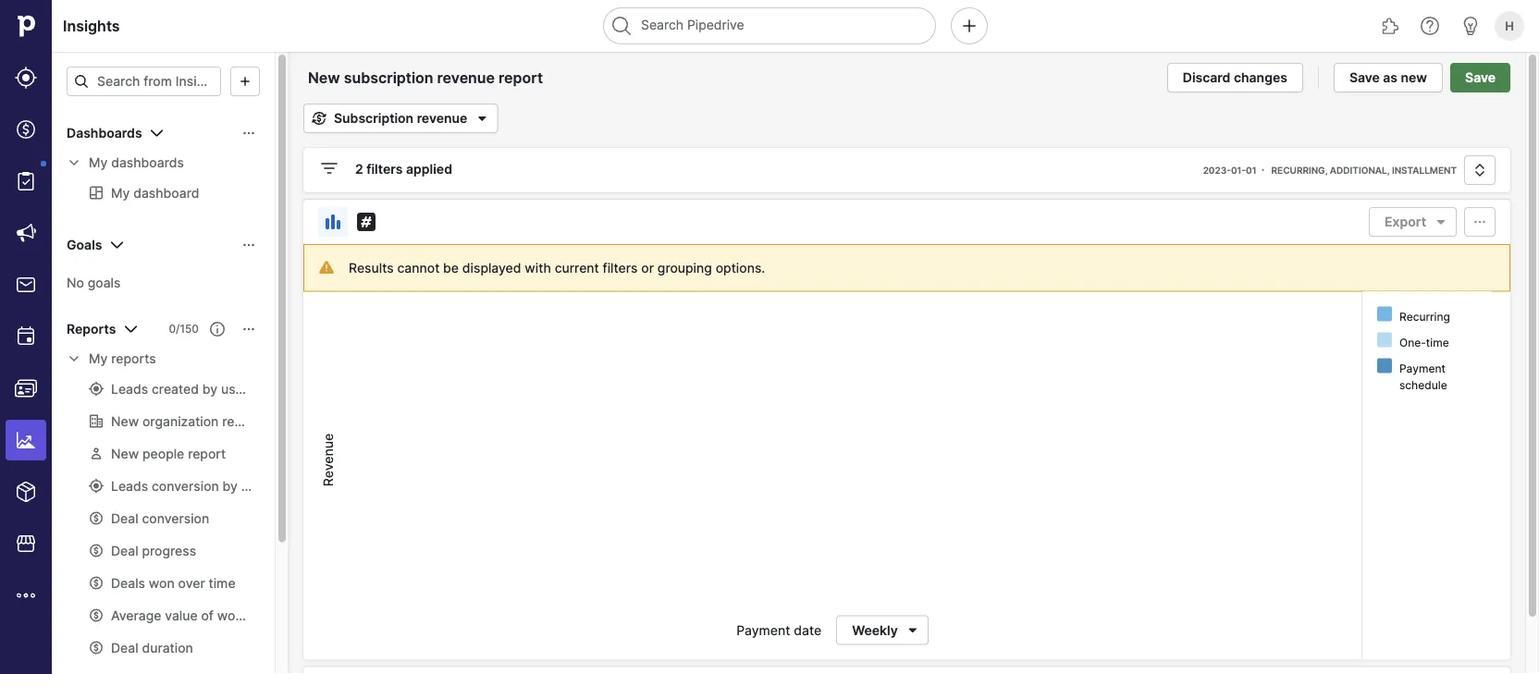 Task type: vqa. For each thing, say whether or not it's contained in the screenshot.
or
yes



Task type: describe. For each thing, give the bounding box(es) containing it.
home image
[[12, 12, 40, 40]]

one-
[[1399, 336, 1426, 349]]

applied
[[406, 161, 452, 177]]

weekly
[[852, 623, 898, 638]]

current
[[555, 260, 599, 276]]

discard changes
[[1183, 70, 1287, 86]]

color primary image inside goals button
[[106, 234, 128, 256]]

2023-
[[1203, 165, 1231, 176]]

color primary image inside goals button
[[241, 238, 256, 253]]

displayed
[[462, 260, 521, 276]]

dashboards inside button
[[67, 125, 142, 141]]

or
[[641, 260, 654, 276]]

01
[[1246, 165, 1257, 176]]

subscription revenue
[[334, 111, 467, 126]]

1 horizontal spatial filters
[[603, 260, 638, 276]]

recurring, additional, installment
[[1271, 165, 1457, 176]]

export button
[[1369, 207, 1457, 237]]

goals inside button
[[67, 237, 102, 253]]

one-time
[[1399, 336, 1449, 349]]

more image
[[15, 585, 37, 607]]

cannot
[[397, 260, 440, 276]]

revenue
[[417, 111, 467, 126]]

color undefined image
[[15, 170, 37, 192]]

payment for payment schedule
[[1399, 362, 1446, 375]]

h
[[1505, 18, 1514, 33]]

revenue
[[320, 434, 336, 487]]

no
[[67, 275, 84, 290]]

payment schedule
[[1399, 362, 1447, 392]]

sales inbox image
[[15, 274, 37, 296]]

save for save as new
[[1349, 70, 1380, 86]]

sales assistant image
[[1460, 15, 1482, 37]]

subscription
[[334, 111, 414, 126]]

export
[[1385, 214, 1426, 230]]

payment date
[[736, 623, 822, 638]]

quick add image
[[958, 15, 980, 37]]

schedule
[[1399, 378, 1447, 392]]

my reports
[[89, 351, 156, 367]]

goals button
[[52, 230, 275, 260]]

1 vertical spatial dashboards
[[111, 155, 184, 171]]

activities image
[[15, 326, 37, 348]]

save button
[[1450, 63, 1510, 92]]

color primary image inside weekly button
[[902, 623, 924, 638]]

save for save
[[1465, 70, 1496, 86]]

results
[[349, 260, 394, 276]]

deals image
[[15, 118, 37, 141]]

save as new button
[[1334, 63, 1443, 92]]

as
[[1383, 70, 1398, 86]]

marketplace image
[[15, 533, 37, 555]]

color secondary image for my reports
[[67, 351, 81, 366]]



Task type: locate. For each thing, give the bounding box(es) containing it.
menu item
[[0, 414, 52, 466]]

save inside 'button'
[[1465, 70, 1496, 86]]

results cannot be displayed with current filters or grouping options.
[[349, 260, 765, 276]]

1 my from the top
[[89, 155, 108, 171]]

subscription revenue button
[[303, 104, 498, 133]]

goals right no
[[88, 275, 121, 290]]

be
[[443, 260, 459, 276]]

quick help image
[[1419, 15, 1441, 37]]

0 horizontal spatial save
[[1349, 70, 1380, 86]]

new
[[1401, 70, 1427, 86]]

changes
[[1234, 70, 1287, 86]]

01-
[[1231, 165, 1246, 176]]

0/150
[[169, 322, 199, 336]]

dashboards down dashboards button
[[111, 155, 184, 171]]

goals up no
[[67, 237, 102, 253]]

my down no goals
[[89, 351, 108, 367]]

1 vertical spatial reports
[[111, 351, 156, 367]]

color secondary image for my dashboards
[[67, 155, 81, 170]]

2 my from the top
[[89, 351, 108, 367]]

save inside button
[[1349, 70, 1380, 86]]

color secondary image right the color undefined icon
[[67, 155, 81, 170]]

my for my reports
[[89, 351, 108, 367]]

0 horizontal spatial payment
[[736, 623, 790, 638]]

1 save from the left
[[1349, 70, 1380, 86]]

reports
[[67, 321, 116, 337], [111, 351, 156, 367]]

save down the sales assistant icon
[[1465, 70, 1496, 86]]

goals
[[67, 237, 102, 253], [88, 275, 121, 290]]

campaigns image
[[15, 222, 37, 244]]

2 filters applied
[[355, 161, 452, 177]]

my down dashboards button
[[89, 155, 108, 171]]

options.
[[716, 260, 765, 276]]

color primary image
[[234, 74, 256, 89], [146, 122, 168, 144], [318, 157, 340, 179], [1469, 163, 1491, 178], [1430, 215, 1452, 229], [1469, 215, 1491, 229], [241, 238, 256, 253]]

recurring
[[1399, 310, 1450, 323]]

time
[[1426, 336, 1449, 349]]

dashboards button
[[52, 118, 275, 148]]

grouping
[[657, 260, 712, 276]]

my for my dashboards
[[89, 155, 108, 171]]

save
[[1349, 70, 1380, 86], [1465, 70, 1496, 86]]

payment inside payment schedule
[[1399, 362, 1446, 375]]

2023-01-01
[[1203, 165, 1257, 176]]

2
[[355, 161, 363, 177]]

filters
[[366, 161, 403, 177], [603, 260, 638, 276]]

0 vertical spatial goals
[[67, 237, 102, 253]]

0 vertical spatial my
[[89, 155, 108, 171]]

1 color secondary image from the top
[[67, 155, 81, 170]]

dashboards up my dashboards
[[67, 125, 142, 141]]

reports up my reports
[[67, 321, 116, 337]]

color secondary image
[[67, 155, 81, 170], [67, 351, 81, 366]]

filters left "or"
[[603, 260, 638, 276]]

insights image
[[15, 429, 37, 451]]

color secondary image left my reports
[[67, 351, 81, 366]]

menu
[[0, 0, 52, 674]]

payment up schedule
[[1399, 362, 1446, 375]]

1 vertical spatial color secondary image
[[67, 351, 81, 366]]

dashboards
[[67, 125, 142, 141], [111, 155, 184, 171]]

color primary image inside dashboards button
[[241, 126, 256, 141]]

my dashboards
[[89, 155, 184, 171]]

1 vertical spatial payment
[[736, 623, 790, 638]]

recurring,
[[1271, 165, 1328, 176]]

2 color secondary image from the top
[[67, 351, 81, 366]]

Search from Insights text field
[[67, 67, 221, 96]]

2 save from the left
[[1465, 70, 1496, 86]]

reports down no goals
[[111, 351, 156, 367]]

products image
[[15, 481, 37, 503]]

0 vertical spatial filters
[[366, 161, 403, 177]]

0 vertical spatial color secondary image
[[67, 155, 81, 170]]

save left "as"
[[1349, 70, 1380, 86]]

color primary image
[[74, 74, 89, 89], [471, 107, 493, 129], [308, 111, 330, 126], [241, 126, 256, 141], [322, 211, 344, 233], [355, 211, 377, 233], [106, 234, 128, 256], [120, 318, 142, 340], [210, 322, 225, 337], [241, 322, 256, 337], [902, 623, 924, 638]]

contacts image
[[15, 377, 37, 400]]

1 horizontal spatial save
[[1465, 70, 1496, 86]]

0 vertical spatial reports
[[67, 321, 116, 337]]

no goals
[[67, 275, 121, 290]]

color primary image inside dashboards button
[[146, 122, 168, 144]]

h button
[[1491, 7, 1528, 44]]

discard changes button
[[1167, 63, 1303, 92]]

with
[[525, 260, 551, 276]]

1 vertical spatial filters
[[603, 260, 638, 276]]

discard
[[1183, 70, 1231, 86]]

0 horizontal spatial filters
[[366, 161, 403, 177]]

color warning image
[[319, 260, 334, 275]]

1 vertical spatial goals
[[88, 275, 121, 290]]

0 vertical spatial payment
[[1399, 362, 1446, 375]]

1 horizontal spatial payment
[[1399, 362, 1446, 375]]

0 vertical spatial dashboards
[[67, 125, 142, 141]]

date
[[794, 623, 822, 638]]

weekly button
[[836, 616, 928, 645]]

payment
[[1399, 362, 1446, 375], [736, 623, 790, 638]]

New subscription revenue report field
[[303, 66, 578, 90]]

my
[[89, 155, 108, 171], [89, 351, 108, 367]]

filters right 2
[[366, 161, 403, 177]]

Search Pipedrive field
[[603, 7, 936, 44]]

payment left "date" at bottom right
[[736, 623, 790, 638]]

leads image
[[15, 67, 37, 89]]

insights
[[63, 17, 120, 35]]

1 vertical spatial my
[[89, 351, 108, 367]]

save as new
[[1349, 70, 1427, 86]]

payment for payment date
[[736, 623, 790, 638]]

additional,
[[1330, 165, 1390, 176]]

installment
[[1392, 165, 1457, 176]]

color primary image inside export button
[[1430, 215, 1452, 229]]



